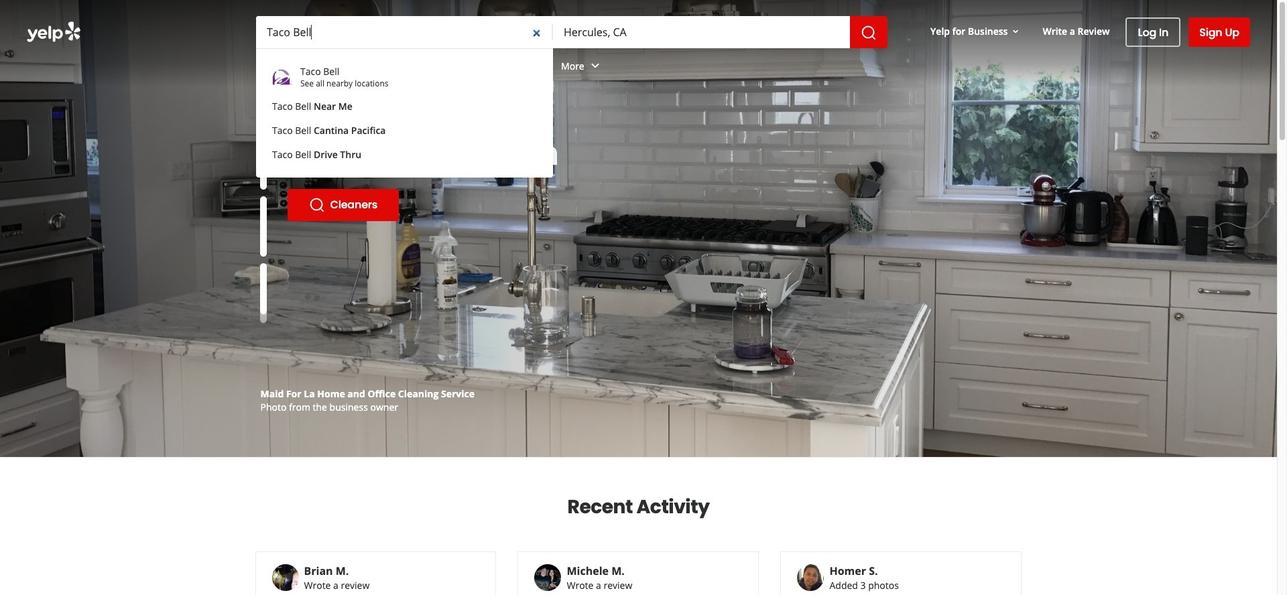 Task type: locate. For each thing, give the bounding box(es) containing it.
2 select slide image from the top
[[260, 197, 267, 257]]

24 search v2 image
[[309, 197, 325, 213]]

1 select slide image from the top
[[260, 130, 267, 190]]

  text field
[[256, 16, 553, 48]]

24 chevron down v2 image
[[587, 58, 603, 74]]

search image
[[861, 25, 877, 41]]

None search field
[[0, 0, 1277, 178]]

select slide image
[[260, 130, 267, 190], [260, 197, 267, 257], [260, 255, 267, 315]]

address, neighborhood, city, state or zip search field
[[553, 16, 850, 48]]

explore recent activity section section
[[244, 458, 1033, 595]]

None field
[[256, 16, 553, 48], [553, 16, 850, 48], [256, 16, 553, 48]]

None search field
[[256, 16, 888, 48]]



Task type: describe. For each thing, give the bounding box(es) containing it.
16 chevron down v2 image
[[1011, 26, 1022, 37]]

24 chevron down v2 image
[[320, 58, 336, 74]]

things to do, nail salons, plumbers search field
[[256, 16, 553, 48]]

none field 'address, neighborhood, city, state or zip'
[[553, 16, 850, 48]]

photo of michele m. image
[[535, 565, 562, 591]]

3 select slide image from the top
[[260, 255, 267, 315]]

photo of brian m. image
[[272, 565, 299, 591]]

business categories element
[[254, 48, 1251, 87]]

photo of homer s. image
[[798, 565, 824, 591]]



Task type: vqa. For each thing, say whether or not it's contained in the screenshot.
'you'
no



